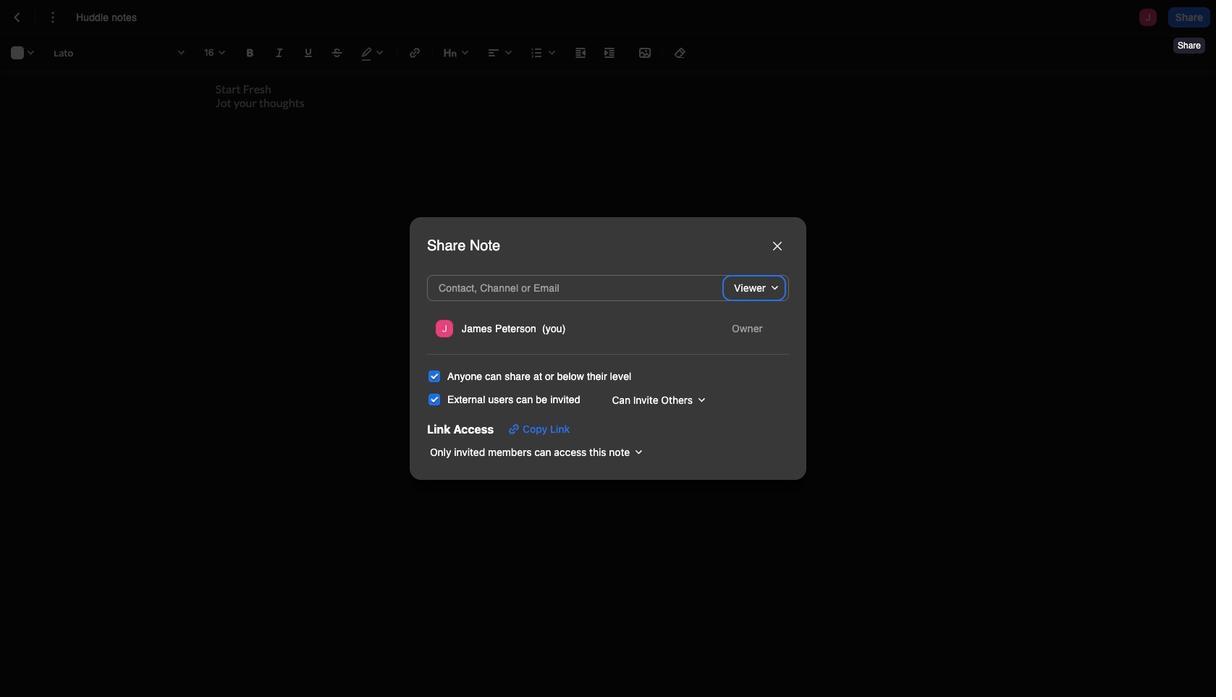 Task type: locate. For each thing, give the bounding box(es) containing it.
permission element
[[723, 319, 780, 339]]

italic image
[[271, 44, 288, 62]]

bold image
[[242, 44, 259, 62]]

tooltip
[[1172, 28, 1207, 55]]

clear style image
[[672, 44, 689, 62]]

None field
[[726, 278, 783, 299], [723, 319, 780, 339], [427, 442, 647, 462], [726, 278, 783, 299], [723, 319, 780, 339], [427, 442, 647, 462]]

close image
[[773, 242, 782, 251]]

increase indent image
[[601, 44, 618, 62]]

menu item for copy link icon
[[433, 316, 783, 342]]

None text field
[[76, 10, 151, 25]]

menu item
[[433, 316, 783, 342], [433, 316, 783, 342]]

all notes image
[[9, 9, 26, 26]]

james peterson image
[[436, 320, 453, 338]]

insert image image
[[636, 44, 654, 62]]

decrease indent image
[[572, 44, 589, 62]]

dialog
[[410, 217, 807, 480], [410, 217, 807, 480]]

permission image
[[730, 278, 783, 299], [723, 319, 780, 339]]



Task type: describe. For each thing, give the bounding box(es) containing it.
close image
[[773, 242, 782, 251]]

strikethrough image
[[329, 44, 346, 62]]

james peterson image
[[436, 320, 453, 338]]

1 vertical spatial permission image
[[723, 319, 780, 339]]

Contact, Channel or Email text field
[[436, 278, 694, 299]]

0 vertical spatial permission image
[[730, 278, 783, 299]]

copy link image
[[505, 420, 523, 438]]

copy link image
[[505, 420, 523, 438]]

underline image
[[300, 44, 317, 62]]

link image
[[406, 44, 424, 62]]

menu item for copy link image
[[433, 316, 783, 342]]



Task type: vqa. For each thing, say whether or not it's contained in the screenshot.
Decrease Indent image
yes



